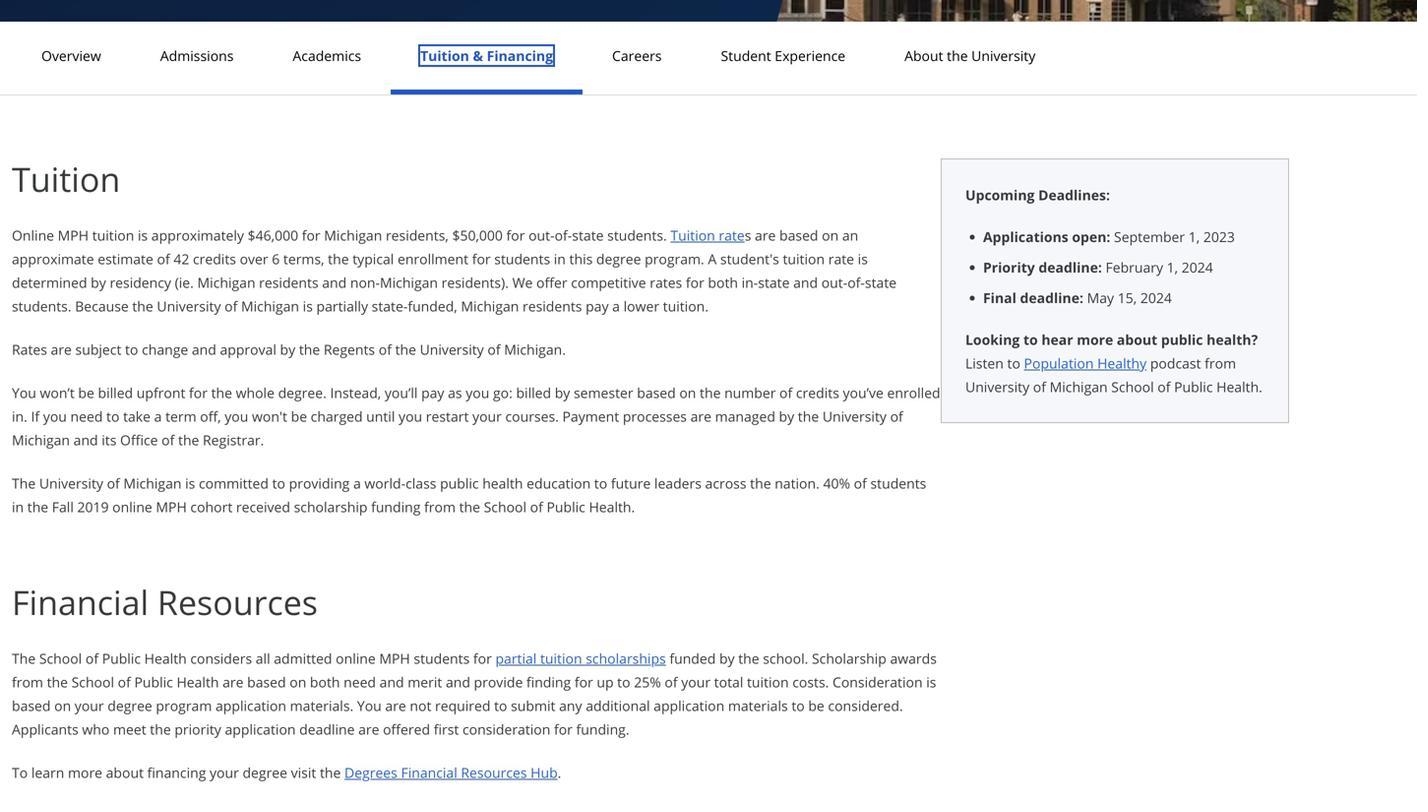 Task type: describe. For each thing, give the bounding box(es) containing it.
both inside s are based on an approximate estimate of 42 credits over 6 terms, the typical enrollment for students in this degree program. a student's tuition rate is determined by residency (ie. michigan residents and non-michigan residents). we offer competitive rates for both in-state and out-of-state students. because the university of michigan is partially state-funded, michigan residents pay a lower tuition.
[[708, 273, 738, 292]]

on up applicants
[[54, 696, 71, 715]]

1 horizontal spatial resources
[[461, 763, 527, 782]]

list item containing final deadline:
[[983, 287, 1265, 308]]

to inside you won't be billed upfront for the whole degree. instead, you'll pay as you go: billed by semester based on the number of credits you've enrolled in. if you need to take a term off, you won't be charged until you restart your courses. payment processes are managed by the university of michigan and its office of the registrar.
[[106, 407, 120, 426]]

of right regents
[[379, 340, 392, 359]]

1 vertical spatial financial
[[401, 763, 457, 782]]

tuition.
[[663, 297, 709, 315]]

student experience link
[[715, 46, 851, 65]]

of right number
[[779, 383, 792, 402]]

degrees
[[344, 763, 397, 782]]

you up registrar.
[[225, 407, 248, 426]]

instead,
[[330, 383, 381, 402]]

a inside s are based on an approximate estimate of 42 credits over 6 terms, the typical enrollment for students in this degree program. a student's tuition rate is determined by residency (ie. michigan residents and non-michigan residents). we offer competitive rates for both in-state and out-of-state students. because the university of michigan is partially state-funded, michigan residents pay a lower tuition.
[[612, 297, 620, 315]]

typical
[[353, 249, 394, 268]]

financial resources
[[12, 579, 318, 625]]

application down all
[[216, 696, 286, 715]]

of up meet
[[118, 673, 131, 691]]

residency
[[110, 273, 171, 292]]

in inside s are based on an approximate estimate of 42 credits over 6 terms, the typical enrollment for students in this degree program. a student's tuition rate is determined by residency (ie. michigan residents and non-michigan residents). we offer competitive rates for both in-state and out-of-state students. because the university of michigan is partially state-funded, michigan residents pay a lower tuition.
[[554, 249, 566, 268]]

not
[[410, 696, 431, 715]]

population healthy link
[[1024, 354, 1147, 372]]

financing
[[147, 763, 206, 782]]

1 vertical spatial be
[[291, 407, 307, 426]]

september
[[1114, 227, 1185, 246]]

of down "podcast"
[[1158, 377, 1171, 396]]

the right meet
[[150, 720, 171, 739]]

funded,
[[408, 297, 457, 315]]

your right financing at bottom
[[210, 763, 239, 782]]

deadline: for final deadline:
[[1020, 288, 1083, 307]]

by up payment
[[555, 383, 570, 402]]

2 billed from the left
[[516, 383, 551, 402]]

the right terms,
[[328, 249, 349, 268]]

terms,
[[283, 249, 324, 268]]

your up who at the bottom of page
[[75, 696, 104, 715]]

for up "tuition." in the top of the page
[[686, 273, 704, 292]]

for down "$50,000" at the left
[[472, 249, 491, 268]]

for left up
[[575, 673, 593, 691]]

you right if
[[43, 407, 67, 426]]

the right across
[[750, 474, 771, 493]]

careers link
[[606, 46, 668, 65]]

of down education
[[530, 497, 543, 516]]

hub
[[531, 763, 558, 782]]

0 vertical spatial rate
[[719, 226, 745, 245]]

online inside the university of michigan is committed to providing a world-class public health education to future leaders across the nation. 40% of students in the fall 2019 online mph cohort received scholarship funding from the school of public health.
[[112, 497, 152, 516]]

is inside funded by the school. scholarship awards from the school of public health are based on both need and merit and provide finding for up to 25% of your total tuition costs. consideration is based on your degree program application materials. you are not required to submit any additional application materials to be considered. applicants who meet the priority application deadline are offered first consideration for funding.
[[926, 673, 936, 691]]

pay inside s are based on an approximate estimate of 42 credits over 6 terms, the typical enrollment for students in this degree program. a student's tuition rate is determined by residency (ie. michigan residents and non-michigan residents). we offer competitive rates for both in-state and out-of-state students. because the university of michigan is partially state-funded, michigan residents pay a lower tuition.
[[586, 297, 609, 315]]

to learn more about financing your degree visit the degrees financial resources hub .
[[12, 763, 561, 782]]

based up applicants
[[12, 696, 51, 715]]

online
[[12, 226, 54, 245]]

if
[[31, 407, 40, 426]]

2 vertical spatial mph
[[379, 649, 410, 668]]

over
[[240, 249, 268, 268]]

tuition for tuition
[[12, 156, 120, 202]]

to right listen
[[1007, 354, 1020, 372]]

healthy
[[1097, 354, 1147, 372]]

michigan inside the podcast from university of michigan school of public health.
[[1050, 377, 1108, 396]]

listen
[[965, 354, 1004, 372]]

students inside the university of michigan is committed to providing a world-class public health education to future leaders across the nation. 40% of students in the fall 2019 online mph cohort received scholarship funding from the school of public health.
[[870, 474, 926, 493]]

2019
[[77, 497, 109, 516]]

funded by the school. scholarship awards from the school of public health are based on both need and merit and provide finding for up to 25% of your total tuition costs. consideration is based on your degree program application materials. you are not required to submit any additional application materials to be considered. applicants who meet the priority application deadline are offered first consideration for funding.
[[12, 649, 937, 739]]

of down term
[[162, 431, 175, 449]]

partial
[[495, 649, 537, 668]]

2 vertical spatial tuition
[[671, 226, 715, 245]]

managed
[[715, 407, 775, 426]]

0 horizontal spatial out-
[[529, 226, 555, 245]]

the right managed
[[798, 407, 819, 426]]

are inside s are based on an approximate estimate of 42 credits over 6 terms, the typical enrollment for students in this degree program. a student's tuition rate is determined by residency (ie. michigan residents and non-michigan residents). we offer competitive rates for both in-state and out-of-state students. because the university of michigan is partially state-funded, michigan residents pay a lower tuition.
[[755, 226, 776, 245]]

you've
[[843, 383, 884, 402]]

off,
[[200, 407, 221, 426]]

we
[[512, 273, 533, 292]]

tuition up the finding
[[540, 649, 582, 668]]

estimate
[[98, 249, 153, 268]]

by inside s are based on an approximate estimate of 42 credits over 6 terms, the typical enrollment for students in this degree program. a student's tuition rate is determined by residency (ie. michigan residents and non-michigan residents). we offer competitive rates for both in-state and out-of-state students. because the university of michigan is partially state-funded, michigan residents pay a lower tuition.
[[91, 273, 106, 292]]

rates are subject to change and approval by the regents of the university of michigan.
[[12, 340, 566, 359]]

deadlines:
[[1038, 186, 1110, 204]]

class
[[406, 474, 436, 493]]

to down 'costs.'
[[792, 696, 805, 715]]

michigan down over
[[197, 273, 255, 292]]

approval
[[220, 340, 276, 359]]

1 horizontal spatial degree
[[243, 763, 287, 782]]

considered.
[[828, 696, 903, 715]]

health
[[482, 474, 523, 493]]

school up applicants
[[39, 649, 82, 668]]

lower
[[624, 297, 659, 315]]

public inside the university of michigan is committed to providing a world-class public health education to future leaders across the nation. 40% of students in the fall 2019 online mph cohort received scholarship funding from the school of public health.
[[547, 497, 585, 516]]

the up off,
[[211, 383, 232, 402]]

health inside funded by the school. scholarship awards from the school of public health are based on both need and merit and provide finding for up to 25% of your total tuition costs. consideration is based on your degree program application materials. you are not required to submit any additional application materials to be considered. applicants who meet the priority application deadline are offered first consideration for funding.
[[177, 673, 219, 691]]

rates
[[12, 340, 47, 359]]

its
[[102, 431, 117, 449]]

out- inside s are based on an approximate estimate of 42 credits over 6 terms, the typical enrollment for students in this degree program. a student's tuition rate is determined by residency (ie. michigan residents and non-michigan residents). we offer competitive rates for both in-state and out-of-state students. because the university of michigan is partially state-funded, michigan residents pay a lower tuition.
[[821, 273, 848, 292]]

credits inside s are based on an approximate estimate of 42 credits over 6 terms, the typical enrollment for students in this degree program. a student's tuition rate is determined by residency (ie. michigan residents and non-michigan residents). we offer competitive rates for both in-state and out-of-state students. because the university of michigan is partially state-funded, michigan residents pay a lower tuition.
[[193, 249, 236, 268]]

to right the subject
[[125, 340, 138, 359]]

0 horizontal spatial state
[[572, 226, 604, 245]]

1 horizontal spatial students.
[[607, 226, 667, 245]]

by right approval at left top
[[280, 340, 295, 359]]

change
[[142, 340, 188, 359]]

upcoming
[[965, 186, 1035, 204]]

and right in-
[[793, 273, 818, 292]]

s
[[745, 226, 751, 245]]

for right "$50,000" at the left
[[506, 226, 525, 245]]

and up required
[[446, 673, 470, 691]]

of left 42
[[157, 249, 170, 268]]

the down term
[[178, 431, 199, 449]]

need inside funded by the school. scholarship awards from the school of public health are based on both need and merit and provide finding for up to 25% of your total tuition costs. consideration is based on your degree program application materials. you are not required to submit any additional application materials to be considered. applicants who meet the priority application deadline are offered first consideration for funding.
[[344, 673, 376, 691]]

education
[[527, 474, 591, 493]]

tuition & financing link
[[414, 46, 559, 65]]

of up approval at left top
[[225, 297, 238, 315]]

across
[[705, 474, 746, 493]]

consideration
[[462, 720, 550, 739]]

about inside looking to hear more about public health? listen to population healthy
[[1117, 330, 1158, 349]]

the left fall
[[27, 497, 48, 516]]

registrar.
[[203, 431, 264, 449]]

michigan inside you won't be billed upfront for the whole degree. instead, you'll pay as you go: billed by semester based on the number of credits you've enrolled in. if you need to take a term off, you won't be charged until you restart your courses. payment processes are managed by the university of michigan and its office of the registrar.
[[12, 431, 70, 449]]

0 horizontal spatial mph
[[58, 226, 89, 245]]

tuition for tuition & financing
[[420, 46, 469, 65]]

of- inside s are based on an approximate estimate of 42 credits over 6 terms, the typical enrollment for students in this degree program. a student's tuition rate is determined by residency (ie. michigan residents and non-michigan residents). we offer competitive rates for both in-state and out-of-state students. because the university of michigan is partially state-funded, michigan residents pay a lower tuition.
[[848, 273, 865, 292]]

to right up
[[617, 673, 630, 691]]

population
[[1024, 354, 1094, 372]]

applicants
[[12, 720, 78, 739]]

are right rates
[[51, 340, 72, 359]]

podcast from university of michigan school of public health.
[[965, 354, 1263, 396]]

michigan up typical
[[324, 226, 382, 245]]

about the university link
[[899, 46, 1041, 65]]

a inside you won't be billed upfront for the whole degree. instead, you'll pay as you go: billed by semester based on the number of credits you've enrolled in. if you need to take a term off, you won't be charged until you restart your courses. payment processes are managed by the university of michigan and its office of the registrar.
[[154, 407, 162, 426]]

the right funding
[[459, 497, 480, 516]]

and right change
[[192, 340, 216, 359]]

won't
[[40, 383, 75, 402]]

approximately
[[151, 226, 244, 245]]

you down you'll
[[399, 407, 422, 426]]

admissions
[[160, 46, 234, 65]]

provide
[[474, 673, 523, 691]]

by right managed
[[779, 407, 794, 426]]

scholarships
[[586, 649, 666, 668]]

processes
[[623, 407, 687, 426]]

is inside the university of michigan is committed to providing a world-class public health education to future leaders across the nation. 40% of students in the fall 2019 online mph cohort received scholarship funding from the school of public health.
[[185, 474, 195, 493]]

your down funded
[[681, 673, 711, 691]]

based down all
[[247, 673, 286, 691]]

upfront
[[137, 383, 185, 402]]

michigan up state-
[[380, 273, 438, 292]]

2023
[[1203, 227, 1235, 246]]

list item containing priority deadline:
[[983, 257, 1265, 278]]

health. inside the university of michigan is committed to providing a world-class public health education to future leaders across the nation. 40% of students in the fall 2019 online mph cohort received scholarship funding from the school of public health.
[[589, 497, 635, 516]]

of right 25%
[[665, 673, 678, 691]]

admitted
[[274, 649, 332, 668]]

the for the school of public health considers all admitted online mph students for partial tuition scholarships
[[12, 649, 36, 668]]

0 vertical spatial be
[[78, 383, 94, 402]]

to up received
[[272, 474, 285, 493]]

on inside you won't be billed upfront for the whole degree. instead, you'll pay as you go: billed by semester based on the number of credits you've enrolled in. if you need to take a term off, you won't be charged until you restart your courses. payment processes are managed by the university of michigan and its office of the registrar.
[[679, 383, 696, 402]]

1 horizontal spatial state
[[758, 273, 790, 292]]

the left regents
[[299, 340, 320, 359]]

1 vertical spatial online
[[336, 649, 376, 668]]

from inside funded by the school. scholarship awards from the school of public health are based on both need and merit and provide finding for up to 25% of your total tuition costs. consideration is based on your degree program application materials. you are not required to submit any additional application materials to be considered. applicants who meet the priority application deadline are offered first consideration for funding.
[[12, 673, 43, 691]]

based inside you won't be billed upfront for the whole degree. instead, you'll pay as you go: billed by semester based on the number of credits you've enrolled in. if you need to take a term off, you won't be charged until you restart your courses. payment processes are managed by the university of michigan and its office of the registrar.
[[637, 383, 676, 402]]

public down financial resources
[[102, 649, 141, 668]]

rates
[[650, 273, 682, 292]]

university up as
[[420, 340, 484, 359]]

credits inside you won't be billed upfront for the whole degree. instead, you'll pay as you go: billed by semester based on the number of credits you've enrolled in. if you need to take a term off, you won't be charged until you restart your courses. payment processes are managed by the university of michigan and its office of the registrar.
[[796, 383, 839, 402]]

the down residency
[[132, 297, 153, 315]]

as
[[448, 383, 462, 402]]

may
[[1087, 288, 1114, 307]]

learn
[[31, 763, 64, 782]]

to left future
[[594, 474, 607, 493]]

restart
[[426, 407, 469, 426]]

student
[[721, 46, 771, 65]]

of right 40% at the bottom of the page
[[854, 474, 867, 493]]

state-
[[372, 297, 408, 315]]

is left partially
[[303, 297, 313, 315]]

list containing applications open:
[[973, 226, 1265, 308]]

meet
[[113, 720, 146, 739]]

both inside funded by the school. scholarship awards from the school of public health are based on both need and merit and provide finding for up to 25% of your total tuition costs. consideration is based on your degree program application materials. you are not required to submit any additional application materials to be considered. applicants who meet the priority application deadline are offered first consideration for funding.
[[310, 673, 340, 691]]

an
[[842, 226, 858, 245]]

0 vertical spatial of-
[[555, 226, 572, 245]]

submit
[[511, 696, 556, 715]]

0 vertical spatial residents
[[259, 273, 318, 292]]

school.
[[763, 649, 808, 668]]

are left not
[[385, 696, 406, 715]]

and left merit
[[380, 673, 404, 691]]

0 vertical spatial financial
[[12, 579, 149, 625]]

application up 'to learn more about financing your degree visit the degrees financial resources hub .'
[[225, 720, 296, 739]]

public inside the university of michigan is committed to providing a world-class public health education to future leaders across the nation. 40% of students in the fall 2019 online mph cohort received scholarship funding from the school of public health.
[[440, 474, 479, 493]]

student experience
[[721, 46, 845, 65]]

from inside the university of michigan is committed to providing a world-class public health education to future leaders across the nation. 40% of students in the fall 2019 online mph cohort received scholarship funding from the school of public health.
[[424, 497, 456, 516]]

academics
[[293, 46, 361, 65]]

is up estimate
[[138, 226, 148, 245]]

the right visit in the bottom of the page
[[320, 763, 341, 782]]



Task type: vqa. For each thing, say whether or not it's contained in the screenshot.
first University of Illinois at Urbana-Champaign logo from the right
no



Task type: locate. For each thing, give the bounding box(es) containing it.
take
[[123, 407, 151, 426]]

2 horizontal spatial students
[[870, 474, 926, 493]]

tuition inside s are based on an approximate estimate of 42 credits over 6 terms, the typical enrollment for students in this degree program. a student's tuition rate is determined by residency (ie. michigan residents and non-michigan residents). we offer competitive rates for both in-state and out-of-state students. because the university of michigan is partially state-funded, michigan residents pay a lower tuition.
[[783, 249, 825, 268]]

on left an
[[822, 226, 839, 245]]

about
[[1117, 330, 1158, 349], [106, 763, 144, 782]]

visit
[[291, 763, 316, 782]]

2 vertical spatial a
[[353, 474, 361, 493]]

the up you'll
[[395, 340, 416, 359]]

0 horizontal spatial rate
[[719, 226, 745, 245]]

are left managed
[[690, 407, 711, 426]]

university inside the podcast from university of michigan school of public health.
[[965, 377, 1030, 396]]

0 horizontal spatial financial
[[12, 579, 149, 625]]

students. up program.
[[607, 226, 667, 245]]

0 vertical spatial degree
[[596, 249, 641, 268]]

school inside the podcast from university of michigan school of public health.
[[1111, 377, 1154, 396]]

0 horizontal spatial credits
[[193, 249, 236, 268]]

1 vertical spatial deadline:
[[1020, 288, 1083, 307]]

to down provide
[[494, 696, 507, 715]]

students up merit
[[414, 649, 470, 668]]

resources down consideration
[[461, 763, 527, 782]]

s are based on an approximate estimate of 42 credits over 6 terms, the typical enrollment for students in this degree program. a student's tuition rate is determined by residency (ie. michigan residents and non-michigan residents). we offer competitive rates for both in-state and out-of-state students. because the university of michigan is partially state-funded, michigan residents pay a lower tuition.
[[12, 226, 897, 315]]

1 vertical spatial students
[[870, 474, 926, 493]]

residents down 6
[[259, 273, 318, 292]]

of up who at the bottom of page
[[85, 649, 98, 668]]

0 horizontal spatial public
[[440, 474, 479, 493]]

university right about
[[971, 46, 1036, 65]]

0 horizontal spatial online
[[112, 497, 152, 516]]

funded
[[670, 649, 716, 668]]

looking to hear more about public health? listen to population healthy
[[965, 330, 1258, 372]]

1 vertical spatial resources
[[461, 763, 527, 782]]

online mph tuition is approximately $46,000 for michigan residents, $50,000 for out-of-state students. tuition rate
[[12, 226, 745, 245]]

health. down future
[[589, 497, 635, 516]]

0 vertical spatial from
[[1205, 354, 1236, 372]]

open:
[[1072, 227, 1110, 246]]

0 horizontal spatial students.
[[12, 297, 71, 315]]

2024 down 2023
[[1182, 258, 1213, 277]]

1, for september
[[1189, 227, 1200, 246]]

1 horizontal spatial pay
[[586, 297, 609, 315]]

1 horizontal spatial about
[[1117, 330, 1158, 349]]

credits left you've
[[796, 383, 839, 402]]

and inside you won't be billed upfront for the whole degree. instead, you'll pay as you go: billed by semester based on the number of credits you've enrolled in. if you need to take a term off, you won't be charged until you restart your courses. payment processes are managed by the university of michigan and its office of the registrar.
[[73, 431, 98, 449]]

2024 right 15, at right
[[1140, 288, 1172, 307]]

on down admitted
[[290, 673, 306, 691]]

of up the 2019
[[107, 474, 120, 493]]

financial down the 2019
[[12, 579, 149, 625]]

for up provide
[[473, 649, 492, 668]]

students.
[[607, 226, 667, 245], [12, 297, 71, 315]]

about
[[904, 46, 943, 65]]

based inside s are based on an approximate estimate of 42 credits over 6 terms, the typical enrollment for students in this degree program. a student's tuition rate is determined by residency (ie. michigan residents and non-michigan residents). we offer competitive rates for both in-state and out-of-state students. because the university of michigan is partially state-funded, michigan residents pay a lower tuition.
[[779, 226, 818, 245]]

1 vertical spatial degree
[[108, 696, 152, 715]]

to left hear
[[1023, 330, 1038, 349]]

deadline: for priority deadline:
[[1039, 258, 1102, 277]]

school inside the university of michigan is committed to providing a world-class public health education to future leaders across the nation. 40% of students in the fall 2019 online mph cohort received scholarship funding from the school of public health.
[[484, 497, 527, 516]]

cohort
[[190, 497, 233, 516]]

are left offered
[[358, 720, 379, 739]]

office
[[120, 431, 158, 449]]

approximate
[[12, 249, 94, 268]]

0 horizontal spatial health.
[[589, 497, 635, 516]]

both down a
[[708, 273, 738, 292]]

list item down 'february'
[[983, 287, 1265, 308]]

health?
[[1207, 330, 1258, 349]]

0 horizontal spatial in
[[12, 497, 24, 516]]

students inside s are based on an approximate estimate of 42 credits over 6 terms, the typical enrollment for students in this degree program. a student's tuition rate is determined by residency (ie. michigan residents and non-michigan residents). we offer competitive rates for both in-state and out-of-state students. because the university of michigan is partially state-funded, michigan residents pay a lower tuition.
[[494, 249, 550, 268]]

the left number
[[700, 383, 721, 402]]

1 horizontal spatial students
[[494, 249, 550, 268]]

1 billed from the left
[[98, 383, 133, 402]]

more up population healthy link
[[1077, 330, 1113, 349]]

considers
[[190, 649, 252, 668]]

degree inside funded by the school. scholarship awards from the school of public health are based on both need and merit and provide finding for up to 25% of your total tuition costs. consideration is based on your degree program application materials. you are not required to submit any additional application materials to be considered. applicants who meet the priority application deadline are offered first consideration for funding.
[[108, 696, 152, 715]]

a right the take
[[154, 407, 162, 426]]

public down education
[[547, 497, 585, 516]]

health. down health?
[[1216, 377, 1263, 396]]

1 horizontal spatial out-
[[821, 273, 848, 292]]

applications open: september 1, 2023
[[983, 227, 1235, 246]]

tuition left &
[[420, 46, 469, 65]]

list item containing applications open:
[[983, 226, 1265, 247]]

and left its
[[73, 431, 98, 449]]

2 vertical spatial be
[[808, 696, 824, 715]]

to
[[1023, 330, 1038, 349], [125, 340, 138, 359], [1007, 354, 1020, 372], [106, 407, 120, 426], [272, 474, 285, 493], [594, 474, 607, 493], [617, 673, 630, 691], [494, 696, 507, 715], [792, 696, 805, 715]]

2 horizontal spatial state
[[865, 273, 897, 292]]

tuition right student's
[[783, 249, 825, 268]]

of left michigan.
[[487, 340, 500, 359]]

2024 for priority deadline: february 1, 2024
[[1182, 258, 1213, 277]]

based
[[779, 226, 818, 245], [637, 383, 676, 402], [247, 673, 286, 691], [12, 696, 51, 715]]

0 vertical spatial out-
[[529, 226, 555, 245]]

1, right 'february'
[[1167, 258, 1178, 277]]

students. inside s are based on an approximate estimate of 42 credits over 6 terms, the typical enrollment for students in this degree program. a student's tuition rate is determined by residency (ie. michigan residents and non-michigan residents). we offer competitive rates for both in-state and out-of-state students. because the university of michigan is partially state-funded, michigan residents pay a lower tuition.
[[12, 297, 71, 315]]

who
[[82, 720, 110, 739]]

1 vertical spatial in
[[12, 497, 24, 516]]

1 vertical spatial about
[[106, 763, 144, 782]]

1 vertical spatial public
[[440, 474, 479, 493]]

is down an
[[858, 249, 868, 268]]

deadline: up hear
[[1020, 288, 1083, 307]]

the down in.
[[12, 474, 36, 493]]

1 vertical spatial credits
[[796, 383, 839, 402]]

0 horizontal spatial students
[[414, 649, 470, 668]]

careers
[[612, 46, 662, 65]]

of- up 'this'
[[555, 226, 572, 245]]

the up applicants
[[47, 673, 68, 691]]

billed up the 'courses.' on the left
[[516, 383, 551, 402]]

you inside funded by the school. scholarship awards from the school of public health are based on both need and merit and provide finding for up to 25% of your total tuition costs. consideration is based on your degree program application materials. you are not required to submit any additional application materials to be considered. applicants who meet the priority application deadline are offered first consideration for funding.
[[357, 696, 382, 715]]

funding.
[[576, 720, 629, 739]]

payment
[[562, 407, 619, 426]]

0 vertical spatial health.
[[1216, 377, 1263, 396]]

0 vertical spatial need
[[70, 407, 103, 426]]

public inside the podcast from university of michigan school of public health.
[[1174, 377, 1213, 396]]

university inside the university of michigan is committed to providing a world-class public health education to future leaders across the nation. 40% of students in the fall 2019 online mph cohort received scholarship funding from the school of public health.
[[39, 474, 103, 493]]

1 horizontal spatial from
[[424, 497, 456, 516]]

2 horizontal spatial a
[[612, 297, 620, 315]]

0 vertical spatial the
[[12, 474, 36, 493]]

1 vertical spatial residents
[[523, 297, 582, 315]]

0 vertical spatial students.
[[607, 226, 667, 245]]

hear
[[1042, 330, 1073, 349]]

.
[[558, 763, 561, 782]]

credits
[[193, 249, 236, 268], [796, 383, 839, 402]]

1 vertical spatial a
[[154, 407, 162, 426]]

0 horizontal spatial be
[[78, 383, 94, 402]]

42
[[174, 249, 189, 268]]

be right "won't"
[[78, 383, 94, 402]]

1 horizontal spatial rate
[[828, 249, 854, 268]]

podcast
[[1150, 354, 1201, 372]]

$46,000
[[248, 226, 298, 245]]

a
[[612, 297, 620, 315], [154, 407, 162, 426], [353, 474, 361, 493]]

and up partially
[[322, 273, 347, 292]]

subject
[[75, 340, 121, 359]]

public up "podcast"
[[1161, 330, 1203, 349]]

final deadline: may 15, 2024
[[983, 288, 1172, 307]]

partial tuition scholarships link
[[495, 649, 666, 668]]

go:
[[493, 383, 513, 402]]

mph inside the university of michigan is committed to providing a world-class public health education to future leaders across the nation. 40% of students in the fall 2019 online mph cohort received scholarship funding from the school of public health.
[[156, 497, 187, 516]]

experience
[[775, 46, 845, 65]]

2 horizontal spatial tuition
[[671, 226, 715, 245]]

the right about
[[947, 46, 968, 65]]

university inside you won't be billed upfront for the whole degree. instead, you'll pay as you go: billed by semester based on the number of credits you've enrolled in. if you need to take a term off, you won't be charged until you restart your courses. payment processes are managed by the university of michigan and its office of the registrar.
[[823, 407, 887, 426]]

offered
[[383, 720, 430, 739]]

school down "health"
[[484, 497, 527, 516]]

school
[[1111, 377, 1154, 396], [484, 497, 527, 516], [39, 649, 82, 668], [71, 673, 114, 691]]

1 vertical spatial you
[[357, 696, 382, 715]]

school inside funded by the school. scholarship awards from the school of public health are based on both need and merit and provide finding for up to 25% of your total tuition costs. consideration is based on your degree program application materials. you are not required to submit any additional application materials to be considered. applicants who meet the priority application deadline are offered first consideration for funding.
[[71, 673, 114, 691]]

1 vertical spatial tuition
[[12, 156, 120, 202]]

students right 40% at the bottom of the page
[[870, 474, 926, 493]]

out- up offer
[[529, 226, 555, 245]]

1 vertical spatial pay
[[421, 383, 444, 402]]

0 vertical spatial about
[[1117, 330, 1158, 349]]

is
[[138, 226, 148, 245], [858, 249, 868, 268], [303, 297, 313, 315], [185, 474, 195, 493], [926, 673, 936, 691]]

pay inside you won't be billed upfront for the whole degree. instead, you'll pay as you go: billed by semester based on the number of credits you've enrolled in. if you need to take a term off, you won't be charged until you restart your courses. payment processes are managed by the university of michigan and its office of the registrar.
[[421, 383, 444, 402]]

list
[[973, 226, 1265, 308]]

regents
[[324, 340, 375, 359]]

1 vertical spatial 2024
[[1140, 288, 1172, 307]]

program.
[[645, 249, 704, 268]]

1 vertical spatial out-
[[821, 273, 848, 292]]

on up processes
[[679, 383, 696, 402]]

1 vertical spatial list item
[[983, 257, 1265, 278]]

2024 for final deadline: may 15, 2024
[[1140, 288, 1172, 307]]

1 horizontal spatial 2024
[[1182, 258, 1213, 277]]

0 horizontal spatial both
[[310, 673, 340, 691]]

a left world-
[[353, 474, 361, 493]]

are inside you won't be billed upfront for the whole degree. instead, you'll pay as you go: billed by semester based on the number of credits you've enrolled in. if you need to take a term off, you won't be charged until you restart your courses. payment processes are managed by the university of michigan and its office of the registrar.
[[690, 407, 711, 426]]

university down you've
[[823, 407, 887, 426]]

michigan down residents).
[[461, 297, 519, 315]]

university inside s are based on an approximate estimate of 42 credits over 6 terms, the typical enrollment for students in this degree program. a student's tuition rate is determined by residency (ie. michigan residents and non-michigan residents). we offer competitive rates for both in-state and out-of-state students. because the university of michigan is partially state-funded, michigan residents pay a lower tuition.
[[157, 297, 221, 315]]

0 horizontal spatial 2024
[[1140, 288, 1172, 307]]

in-
[[742, 273, 758, 292]]

overview link
[[35, 46, 107, 65]]

mph up approximate at the top
[[58, 226, 89, 245]]

won't
[[252, 407, 287, 426]]

0 vertical spatial you
[[12, 383, 36, 402]]

need inside you won't be billed upfront for the whole degree. instead, you'll pay as you go: billed by semester based on the number of credits you've enrolled in. if you need to take a term off, you won't be charged until you restart your courses. payment processes are managed by the university of michigan and its office of the registrar.
[[70, 407, 103, 426]]

public inside looking to hear more about public health? listen to population healthy
[[1161, 330, 1203, 349]]

more inside looking to hear more about public health? listen to population healthy
[[1077, 330, 1113, 349]]

you right the materials.
[[357, 696, 382, 715]]

15,
[[1118, 288, 1137, 307]]

billed
[[98, 383, 133, 402], [516, 383, 551, 402]]

rate up student's
[[719, 226, 745, 245]]

the inside the university of michigan is committed to providing a world-class public health education to future leaders across the nation. 40% of students in the fall 2019 online mph cohort received scholarship funding from the school of public health.
[[12, 474, 36, 493]]

1 vertical spatial both
[[310, 673, 340, 691]]

of down 'enrolled'
[[890, 407, 903, 426]]

0 vertical spatial pay
[[586, 297, 609, 315]]

university down "(ie."
[[157, 297, 221, 315]]

residents,
[[386, 226, 449, 245]]

1 horizontal spatial credits
[[796, 383, 839, 402]]

1 horizontal spatial residents
[[523, 297, 582, 315]]

out- down an
[[821, 273, 848, 292]]

1 vertical spatial more
[[68, 763, 102, 782]]

1 vertical spatial health
[[177, 673, 219, 691]]

to left the take
[[106, 407, 120, 426]]

be inside funded by the school. scholarship awards from the school of public health are based on both need and merit and provide finding for up to 25% of your total tuition costs. consideration is based on your degree program application materials. you are not required to submit any additional application materials to be considered. applicants who meet the priority application deadline are offered first consideration for funding.
[[808, 696, 824, 715]]

degrees financial resources hub link
[[344, 763, 558, 782]]

michigan.
[[504, 340, 566, 359]]

online right admitted
[[336, 649, 376, 668]]

on
[[822, 226, 839, 245], [679, 383, 696, 402], [290, 673, 306, 691], [54, 696, 71, 715]]

3 list item from the top
[[983, 287, 1265, 308]]

1 horizontal spatial public
[[1161, 330, 1203, 349]]

michigan up rates are subject to change and approval by the regents of the university of michigan.
[[241, 297, 299, 315]]

resources up considers
[[157, 579, 318, 625]]

tuition inside funded by the school. scholarship awards from the school of public health are based on both need and merit and provide finding for up to 25% of your total tuition costs. consideration is based on your degree program application materials. you are not required to submit any additional application materials to be considered. applicants who meet the priority application deadline are offered first consideration for funding.
[[747, 673, 789, 691]]

funding
[[371, 497, 421, 516]]

the up total at the right bottom
[[738, 649, 759, 668]]

are down considers
[[223, 673, 244, 691]]

2 horizontal spatial degree
[[596, 249, 641, 268]]

tuition up estimate
[[92, 226, 134, 245]]

from
[[1205, 354, 1236, 372], [424, 497, 456, 516], [12, 673, 43, 691]]

partially
[[316, 297, 368, 315]]

2 the from the top
[[12, 649, 36, 668]]

offer
[[536, 273, 567, 292]]

list item
[[983, 226, 1265, 247], [983, 257, 1265, 278], [983, 287, 1265, 308]]

2024
[[1182, 258, 1213, 277], [1140, 288, 1172, 307]]

priority
[[174, 720, 221, 739]]

degree inside s are based on an approximate estimate of 42 credits over 6 terms, the typical enrollment for students in this degree program. a student's tuition rate is determined by residency (ie. michigan residents and non-michigan residents). we offer competitive rates for both in-state and out-of-state students. because the university of michigan is partially state-funded, michigan residents pay a lower tuition.
[[596, 249, 641, 268]]

2 horizontal spatial be
[[808, 696, 824, 715]]

1 vertical spatial of-
[[848, 273, 865, 292]]

1 horizontal spatial financial
[[401, 763, 457, 782]]

0 vertical spatial 2024
[[1182, 258, 1213, 277]]

0 horizontal spatial degree
[[108, 696, 152, 715]]

0 horizontal spatial about
[[106, 763, 144, 782]]

is up cohort
[[185, 474, 195, 493]]

residents
[[259, 273, 318, 292], [523, 297, 582, 315]]

rate down an
[[828, 249, 854, 268]]

in left fall
[[12, 497, 24, 516]]

received
[[236, 497, 290, 516]]

1 vertical spatial rate
[[828, 249, 854, 268]]

public down "podcast"
[[1174, 377, 1213, 396]]

upcoming deadlines:
[[965, 186, 1110, 204]]

0 horizontal spatial more
[[68, 763, 102, 782]]

michigan inside the university of michigan is committed to providing a world-class public health education to future leaders across the nation. 40% of students in the fall 2019 online mph cohort received scholarship funding from the school of public health.
[[123, 474, 182, 493]]

financial down first
[[401, 763, 457, 782]]

0 vertical spatial deadline:
[[1039, 258, 1102, 277]]

1 vertical spatial from
[[424, 497, 456, 516]]

a inside the university of michigan is committed to providing a world-class public health education to future leaders across the nation. 40% of students in the fall 2019 online mph cohort received scholarship funding from the school of public health.
[[353, 474, 361, 493]]

admissions link
[[154, 46, 240, 65]]

of down population
[[1033, 377, 1046, 396]]

you up in.
[[12, 383, 36, 402]]

degree
[[596, 249, 641, 268], [108, 696, 152, 715], [243, 763, 287, 782]]

1 vertical spatial need
[[344, 673, 376, 691]]

students
[[494, 249, 550, 268], [870, 474, 926, 493], [414, 649, 470, 668]]

degree.
[[278, 383, 327, 402]]

2 vertical spatial students
[[414, 649, 470, 668]]

any
[[559, 696, 582, 715]]

application down total at the right bottom
[[654, 696, 724, 715]]

1 horizontal spatial more
[[1077, 330, 1113, 349]]

for up terms,
[[302, 226, 320, 245]]

financing
[[487, 46, 553, 65]]

1 the from the top
[[12, 474, 36, 493]]

public inside funded by the school. scholarship awards from the school of public health are based on both need and merit and provide finding for up to 25% of your total tuition costs. consideration is based on your degree program application materials. you are not required to submit any additional application materials to be considered. applicants who meet the priority application deadline are offered first consideration for funding.
[[134, 673, 173, 691]]

0 vertical spatial resources
[[157, 579, 318, 625]]

for inside you won't be billed upfront for the whole degree. instead, you'll pay as you go: billed by semester based on the number of credits you've enrolled in. if you need to take a term off, you won't be charged until you restart your courses. payment processes are managed by the university of michigan and its office of the registrar.
[[189, 383, 208, 402]]

1 horizontal spatial in
[[554, 249, 566, 268]]

0 horizontal spatial billed
[[98, 383, 133, 402]]

your down go:
[[472, 407, 502, 426]]

25%
[[634, 673, 661, 691]]

mph
[[58, 226, 89, 245], [156, 497, 187, 516], [379, 649, 410, 668]]

2 vertical spatial degree
[[243, 763, 287, 782]]

public up program
[[134, 673, 173, 691]]

0 vertical spatial both
[[708, 273, 738, 292]]

number
[[724, 383, 776, 402]]

degree up meet
[[108, 696, 152, 715]]

0 horizontal spatial tuition
[[12, 156, 120, 202]]

1 horizontal spatial tuition
[[420, 46, 469, 65]]

first
[[434, 720, 459, 739]]

0 horizontal spatial a
[[154, 407, 162, 426]]

by inside funded by the school. scholarship awards from the school of public health are based on both need and merit and provide finding for up to 25% of your total tuition costs. consideration is based on your degree program application materials. you are not required to submit any additional application materials to be considered. applicants who meet the priority application deadline are offered first consideration for funding.
[[719, 649, 735, 668]]

courses.
[[505, 407, 559, 426]]

mph up merit
[[379, 649, 410, 668]]

0 vertical spatial online
[[112, 497, 152, 516]]

for down any
[[554, 720, 573, 739]]

in
[[554, 249, 566, 268], [12, 497, 24, 516]]

2 list item from the top
[[983, 257, 1265, 278]]

2 horizontal spatial mph
[[379, 649, 410, 668]]

by up because
[[91, 273, 106, 292]]

1, for february
[[1167, 258, 1178, 277]]

you inside you won't be billed upfront for the whole degree. instead, you'll pay as you go: billed by semester based on the number of credits you've enrolled in. if you need to take a term off, you won't be charged until you restart your courses. payment processes are managed by the university of michigan and its office of the registrar.
[[12, 383, 36, 402]]

world-
[[365, 474, 406, 493]]

the for the university of michigan is committed to providing a world-class public health education to future leaders across the nation. 40% of students in the fall 2019 online mph cohort received scholarship funding from the school of public health.
[[12, 474, 36, 493]]

fall
[[52, 497, 74, 516]]

2 horizontal spatial from
[[1205, 354, 1236, 372]]

online right the 2019
[[112, 497, 152, 516]]

this
[[569, 249, 593, 268]]

1 vertical spatial health.
[[589, 497, 635, 516]]

health. inside the podcast from university of michigan school of public health.
[[1216, 377, 1263, 396]]

university
[[971, 46, 1036, 65], [157, 297, 221, 315], [420, 340, 484, 359], [965, 377, 1030, 396], [823, 407, 887, 426], [39, 474, 103, 493]]

priority deadline: february 1, 2024
[[983, 258, 1213, 277]]

your inside you won't be billed upfront for the whole degree. instead, you'll pay as you go: billed by semester based on the number of credits you've enrolled in. if you need to take a term off, you won't be charged until you restart your courses. payment processes are managed by the university of michigan and its office of the registrar.
[[472, 407, 502, 426]]

you
[[12, 383, 36, 402], [357, 696, 382, 715]]

1 list item from the top
[[983, 226, 1265, 247]]

from inside the podcast from university of michigan school of public health.
[[1205, 354, 1236, 372]]

because
[[75, 297, 129, 315]]

rate inside s are based on an approximate estimate of 42 credits over 6 terms, the typical enrollment for students in this degree program. a student's tuition rate is determined by residency (ie. michigan residents and non-michigan residents). we offer competitive rates for both in-state and out-of-state students. because the university of michigan is partially state-funded, michigan residents pay a lower tuition.
[[828, 249, 854, 268]]

in inside the university of michigan is committed to providing a world-class public health education to future leaders across the nation. 40% of students in the fall 2019 online mph cohort received scholarship funding from the school of public health.
[[12, 497, 24, 516]]

0 vertical spatial more
[[1077, 330, 1113, 349]]

1 vertical spatial 1,
[[1167, 258, 1178, 277]]

1 horizontal spatial of-
[[848, 273, 865, 292]]

both
[[708, 273, 738, 292], [310, 673, 340, 691]]

more
[[1077, 330, 1113, 349], [68, 763, 102, 782]]

online
[[112, 497, 152, 516], [336, 649, 376, 668]]

1 horizontal spatial mph
[[156, 497, 187, 516]]

total
[[714, 673, 743, 691]]

the university of michigan is committed to providing a world-class public health education to future leaders across the nation. 40% of students in the fall 2019 online mph cohort received scholarship funding from the school of public health.
[[12, 474, 926, 516]]

1 horizontal spatial 1,
[[1189, 227, 1200, 246]]

0 vertical spatial mph
[[58, 226, 89, 245]]

you right as
[[466, 383, 489, 402]]

to
[[12, 763, 28, 782]]

on inside s are based on an approximate estimate of 42 credits over 6 terms, the typical enrollment for students in this degree program. a student's tuition rate is determined by residency (ie. michigan residents and non-michigan residents). we offer competitive rates for both in-state and out-of-state students. because the university of michigan is partially state-funded, michigan residents pay a lower tuition.
[[822, 226, 839, 245]]

0 vertical spatial health
[[144, 649, 187, 668]]



